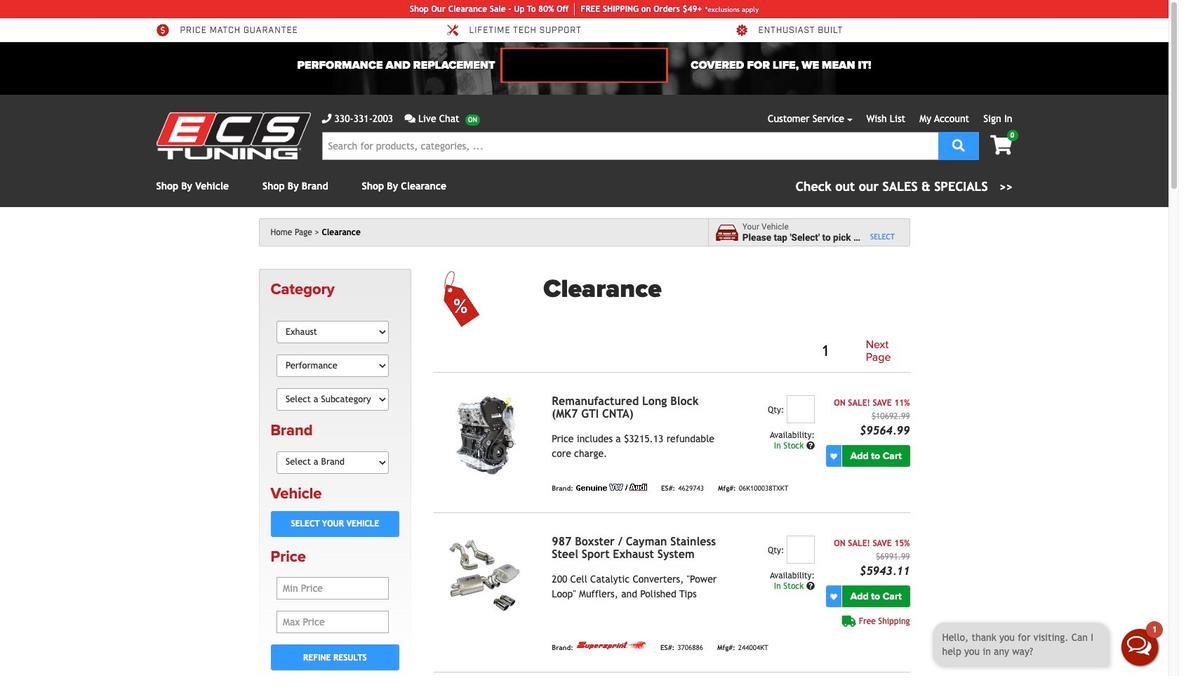 Task type: vqa. For each thing, say whether or not it's contained in the screenshot.
Vehicles
no



Task type: locate. For each thing, give the bounding box(es) containing it.
search image
[[953, 139, 965, 151]]

add to wish list image
[[830, 593, 837, 600]]

phone image
[[322, 114, 332, 124]]

es#3706886 - 244004kt - 987 boxster / cayman stainless steel sport exhaust system - 200 cell catalytic converters, "power loop" mufflers, and polished tips - supersprint - porsche image
[[434, 536, 541, 616]]

Min Price number field
[[277, 577, 389, 600]]

question circle image
[[807, 582, 815, 591]]

es#4629743 - 06k100038txkt - remanufactured long block (mk7 gti cnta) - price includes a $3215.13 refundable core charge. - genuine volkswagen audi - volkswagen image
[[434, 395, 541, 475]]

None number field
[[787, 395, 815, 423], [787, 536, 815, 564], [787, 395, 815, 423], [787, 536, 815, 564]]

supersprint - corporate logo image
[[576, 641, 647, 650]]

add to wish list image
[[830, 453, 837, 460]]

Max Price number field
[[277, 611, 389, 633]]

comments image
[[405, 114, 416, 124]]



Task type: describe. For each thing, give the bounding box(es) containing it.
lifetime replacement program banner image
[[501, 48, 668, 83]]

paginated product list navigation navigation
[[544, 336, 910, 367]]

question circle image
[[807, 442, 815, 450]]

genuine volkswagen audi - corporate logo image
[[576, 484, 647, 491]]

Search text field
[[322, 132, 938, 160]]

ecs tuning image
[[156, 112, 311, 159]]



